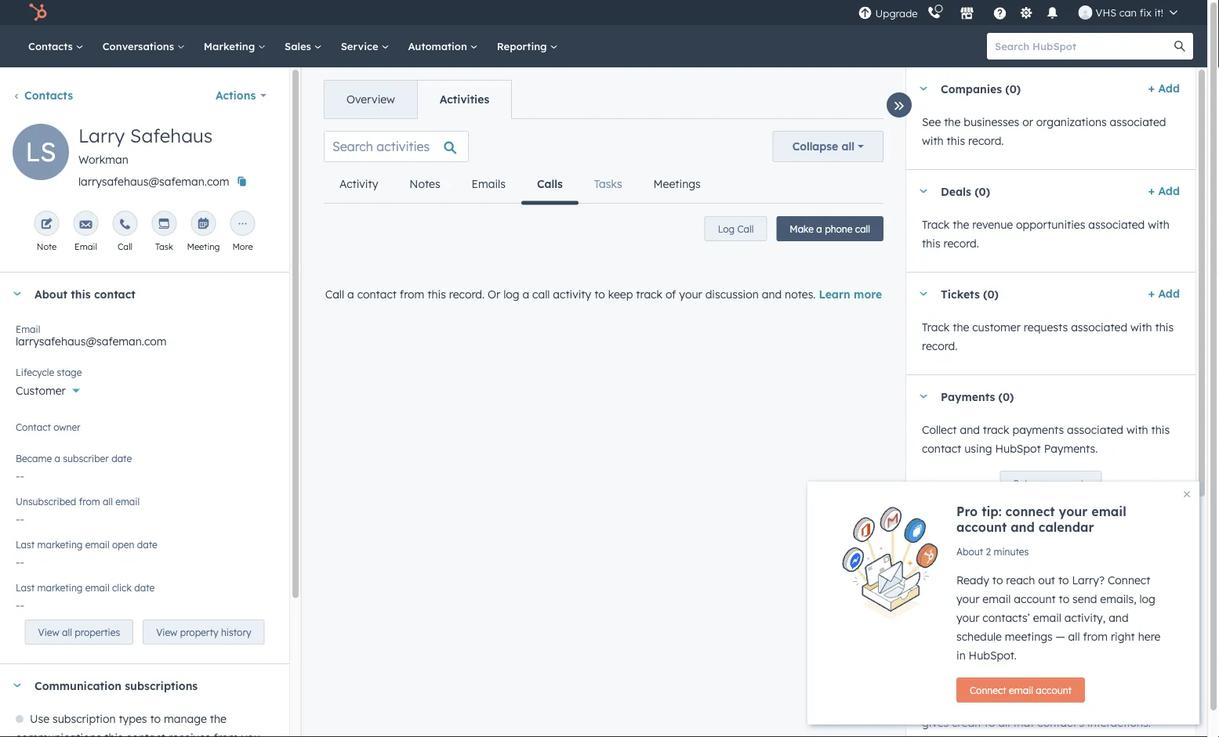 Task type: vqa. For each thing, say whether or not it's contained in the screenshot.
email bounce tools
no



Task type: locate. For each thing, give the bounding box(es) containing it.
reporting
[[497, 40, 550, 53]]

record. down 'businesses'
[[968, 134, 1004, 148]]

navigation
[[324, 80, 512, 119], [324, 165, 716, 205]]

0 vertical spatial or
[[1023, 115, 1033, 129]]

hubspot up the interactions.
[[1116, 698, 1161, 712]]

to left reach
[[992, 574, 1003, 588]]

date down no owner 'popup button'
[[111, 453, 132, 465]]

1 navigation from the top
[[324, 80, 512, 119]]

caret image inside communication subscriptions dropdown button
[[13, 684, 22, 688]]

0 horizontal spatial or
[[1023, 115, 1033, 129]]

1 vertical spatial or
[[1127, 564, 1138, 577]]

1 last from the top
[[16, 539, 35, 551]]

1 vertical spatial hubspot
[[1116, 698, 1161, 712]]

0 horizontal spatial hubspot
[[995, 442, 1041, 456]]

caret image inside about this contact "dropdown button"
[[13, 292, 22, 296]]

tasks
[[594, 177, 622, 191]]

3 + add button from the top
[[1148, 285, 1180, 303]]

(0) inside companies (0) dropdown button
[[1005, 82, 1021, 95]]

meetings
[[654, 177, 701, 191]]

1 vertical spatial + add
[[1148, 184, 1180, 198]]

about
[[34, 287, 67, 301], [957, 546, 983, 558]]

1 track from the top
[[922, 218, 950, 232]]

meetings button
[[638, 165, 716, 203]]

see up uploaded
[[922, 564, 941, 577]]

0 horizontal spatial call
[[118, 241, 133, 252]]

1 see from the top
[[922, 115, 941, 129]]

caret image left attachments
[[919, 535, 928, 539]]

2 see from the top
[[922, 564, 941, 577]]

(0) inside deals (0) dropdown button
[[975, 184, 990, 198]]

track left the of
[[636, 288, 663, 301]]

files
[[964, 564, 985, 577]]

2 vertical spatial account
[[1036, 685, 1072, 697]]

account up is at the bottom right of page
[[1036, 685, 1072, 697]]

1 horizontal spatial hubspot
[[1116, 698, 1161, 712]]

caret image for companies (0)
[[919, 87, 928, 91]]

track up using
[[983, 423, 1010, 437]]

and inside pro tip: connect your email account and calendar
[[1011, 520, 1035, 536]]

this inside track the revenue opportunities associated with this record.
[[922, 237, 941, 251]]

businesses
[[964, 115, 1020, 129]]

0 vertical spatial contact
[[16, 421, 51, 433]]

to right reach
[[1038, 564, 1048, 577]]

caret image inside payments (0) dropdown button
[[919, 395, 928, 399]]

email down email icon
[[75, 241, 97, 252]]

discussion
[[705, 288, 759, 301]]

record. down 'tickets'
[[922, 340, 958, 353]]

the
[[944, 115, 961, 129], [953, 218, 969, 232], [953, 321, 969, 334], [944, 564, 961, 577]]

contact owner no owner
[[16, 421, 81, 441]]

payments inside collect and track payments associated with this contact using hubspot payments.
[[1013, 423, 1064, 437]]

email inside button
[[1009, 685, 1033, 697]]

date for click
[[134, 582, 155, 594]]

0 vertical spatial marketing
[[37, 539, 83, 551]]

1 vertical spatial add
[[1158, 184, 1180, 198]]

emails
[[472, 177, 506, 191]]

0 vertical spatial connect
[[1108, 574, 1151, 588]]

associated right requests on the right of page
[[1071, 321, 1128, 334]]

caret image left about this contact
[[13, 292, 22, 296]]

2 vertical spatial add
[[1158, 287, 1180, 301]]

make
[[790, 223, 814, 235]]

0 horizontal spatial call
[[532, 288, 550, 301]]

1 horizontal spatial call
[[325, 288, 344, 301]]

with inside 'track the customer requests associated with this record.'
[[1131, 321, 1152, 334]]

the for files
[[944, 564, 961, 577]]

1 view from the left
[[38, 627, 59, 639]]

(0) right 'tickets'
[[983, 287, 999, 301]]

(0) for payments (0)
[[999, 390, 1014, 404]]

1 vertical spatial call
[[532, 288, 550, 301]]

1 + from the top
[[1148, 82, 1155, 95]]

contact
[[16, 421, 51, 433], [941, 645, 984, 659]]

requests
[[1024, 321, 1068, 334]]

1 vertical spatial payments
[[1044, 478, 1089, 490]]

1 vertical spatial log
[[1140, 593, 1156, 606]]

owner up became a subscriber date
[[54, 421, 81, 433]]

opportunities
[[1016, 218, 1085, 232]]

1 vertical spatial last
[[16, 582, 35, 594]]

track inside collect and track payments associated with this contact using hubspot payments.
[[983, 423, 1010, 437]]

1 vertical spatial date
[[137, 539, 157, 551]]

0 vertical spatial from
[[400, 288, 424, 301]]

2 vertical spatial + add button
[[1148, 285, 1180, 303]]

log call
[[718, 223, 754, 235]]

call inside button
[[855, 223, 870, 235]]

0 horizontal spatial email
[[16, 323, 40, 335]]

or right activities
[[1127, 564, 1138, 577]]

record. down revenue
[[944, 237, 979, 251]]

deals
[[941, 184, 971, 198]]

2 view from the left
[[156, 627, 177, 639]]

and up "minutes"
[[1011, 520, 1035, 536]]

attribute contacts created to marketing activities. when a contact is created, hubspot gives credit to all that contact's interactions.
[[922, 679, 1161, 730]]

0 vertical spatial track
[[636, 288, 663, 301]]

emails,
[[1100, 593, 1137, 606]]

associated for payments
[[1067, 423, 1124, 437]]

associated inside collect and track payments associated with this contact using hubspot payments.
[[1067, 423, 1124, 437]]

notes button
[[394, 165, 456, 203]]

0 vertical spatial see
[[922, 115, 941, 129]]

all right collapse in the top of the page
[[842, 140, 855, 153]]

0 horizontal spatial track
[[636, 288, 663, 301]]

1 horizontal spatial or
[[1127, 564, 1138, 577]]

collapse all button
[[773, 131, 884, 162]]

0 vertical spatial about
[[34, 287, 67, 301]]

(0) up 'businesses'
[[1005, 82, 1021, 95]]

1 horizontal spatial call
[[855, 223, 870, 235]]

note image
[[40, 219, 53, 231]]

record. down attached
[[1009, 583, 1045, 596]]

tasks button
[[578, 165, 638, 203]]

marketing inside the attribute contacts created to marketing activities. when a contact is created, hubspot gives credit to all that contact's interactions.
[[1075, 679, 1128, 693]]

1 vertical spatial email
[[16, 323, 40, 335]]

0 vertical spatial hubspot
[[995, 442, 1041, 456]]

associated for opportunities
[[1089, 218, 1145, 232]]

email
[[75, 241, 97, 252], [16, 323, 40, 335]]

(0) inside payments (0) dropdown button
[[999, 390, 1014, 404]]

view left property at the bottom of the page
[[156, 627, 177, 639]]

0 vertical spatial log
[[504, 288, 520, 301]]

the down 'tickets'
[[953, 321, 969, 334]]

0 vertical spatial navigation
[[324, 80, 512, 119]]

caret image left 'tickets'
[[919, 292, 928, 296]]

task image
[[158, 219, 171, 231]]

larrysafehaus@safeman.com
[[78, 175, 229, 189], [16, 335, 167, 349]]

collapse all
[[792, 140, 855, 153]]

customer button
[[16, 376, 274, 401]]

0 vertical spatial add
[[1158, 82, 1180, 95]]

email image
[[80, 219, 92, 231]]

payments (0) button
[[906, 376, 1174, 418]]

associated right opportunities
[[1089, 218, 1145, 232]]

see down companies
[[922, 115, 941, 129]]

associated inside track the revenue opportunities associated with this record.
[[1089, 218, 1145, 232]]

account up 2
[[957, 520, 1007, 536]]

0 horizontal spatial connect
[[970, 685, 1007, 697]]

settings image
[[1019, 7, 1033, 21]]

subscriptions
[[125, 679, 198, 693]]

your inside see the files attached to your activities or uploaded to this record.
[[1051, 564, 1074, 577]]

(0)
[[1005, 82, 1021, 95], [975, 184, 990, 198], [983, 287, 999, 301], [999, 390, 1014, 404]]

0 vertical spatial +
[[1148, 82, 1155, 95]]

2 vertical spatial call
[[325, 288, 344, 301]]

last for last marketing email click date
[[16, 582, 35, 594]]

all inside popup button
[[842, 140, 855, 153]]

payments down payments (0) dropdown button at the right bottom
[[1013, 423, 1064, 437]]

view for view all properties
[[38, 627, 59, 639]]

account
[[957, 520, 1007, 536], [1014, 593, 1056, 606], [1036, 685, 1072, 697]]

menu
[[857, 0, 1189, 25]]

last up the view all properties link
[[16, 582, 35, 594]]

actions button
[[205, 80, 277, 111]]

0 vertical spatial account
[[957, 520, 1007, 536]]

0 horizontal spatial about
[[34, 287, 67, 301]]

with inside track the revenue opportunities associated with this record.
[[1148, 218, 1170, 232]]

calling icon button
[[921, 2, 948, 23]]

email for email larrysafehaus@safeman.com
[[16, 323, 40, 335]]

2 vertical spatial from
[[1083, 630, 1108, 644]]

activity
[[340, 177, 378, 191]]

2 + add from the top
[[1148, 184, 1180, 198]]

connect up when
[[970, 685, 1007, 697]]

connect
[[1006, 504, 1055, 520]]

to left keep
[[594, 288, 605, 301]]

service link
[[331, 25, 399, 67]]

1 horizontal spatial connect
[[1108, 574, 1151, 588]]

make a phone call
[[790, 223, 870, 235]]

about inside "dropdown button"
[[34, 287, 67, 301]]

attribution
[[1025, 645, 1085, 659]]

contact up became
[[16, 421, 51, 433]]

last marketing email open date
[[16, 539, 157, 551]]

the down companies
[[944, 115, 961, 129]]

date for open
[[137, 539, 157, 551]]

0 vertical spatial + add button
[[1148, 79, 1180, 98]]

0 horizontal spatial contact
[[16, 421, 51, 433]]

menu containing vhs can fix it!
[[857, 0, 1189, 25]]

1 vertical spatial +
[[1148, 184, 1155, 198]]

to left "send"
[[1059, 593, 1070, 606]]

keep
[[608, 288, 633, 301]]

1 vertical spatial track
[[983, 423, 1010, 437]]

navigation containing overview
[[324, 80, 512, 119]]

2 navigation from the top
[[324, 165, 716, 205]]

2 vertical spatial +
[[1148, 287, 1155, 301]]

account inside pro tip: connect your email account and calendar
[[957, 520, 1007, 536]]

1 + add from the top
[[1148, 82, 1180, 95]]

the inside 'track the customer requests associated with this record.'
[[953, 321, 969, 334]]

+ add for track the revenue opportunities associated with this record.
[[1148, 184, 1180, 198]]

0 horizontal spatial log
[[504, 288, 520, 301]]

safehaus
[[130, 124, 213, 147]]

associated right "organizations"
[[1110, 115, 1166, 129]]

+ add
[[1148, 82, 1180, 95], [1148, 184, 1180, 198], [1148, 287, 1180, 301]]

0 vertical spatial call
[[737, 223, 754, 235]]

call right phone at top
[[855, 223, 870, 235]]

track the customer requests associated with this record.
[[922, 321, 1174, 353]]

caret image
[[919, 87, 928, 91], [13, 292, 22, 296], [919, 292, 928, 296], [919, 395, 928, 399], [919, 535, 928, 539], [13, 684, 22, 688]]

your up schedule
[[957, 612, 980, 625]]

account down out
[[1014, 593, 1056, 606]]

last down unsubscribed on the left bottom
[[16, 539, 35, 551]]

up
[[1031, 478, 1042, 490]]

record. inside see the businesses or organizations associated with this record.
[[968, 134, 1004, 148]]

0 vertical spatial email
[[75, 241, 97, 252]]

pro
[[957, 504, 978, 520]]

stage
[[57, 367, 82, 378]]

this inside collect and track payments associated with this contact using hubspot payments.
[[1151, 423, 1170, 437]]

or
[[1023, 115, 1033, 129], [1127, 564, 1138, 577]]

the inside see the files attached to your activities or uploaded to this record.
[[944, 564, 961, 577]]

track inside track the revenue opportunities associated with this record.
[[922, 218, 950, 232]]

and left notes.
[[762, 288, 782, 301]]

a inside button
[[817, 223, 822, 235]]

see inside see the businesses or organizations associated with this record.
[[922, 115, 941, 129]]

0 vertical spatial + add
[[1148, 82, 1180, 95]]

caret image inside attachments "dropdown button"
[[919, 535, 928, 539]]

1 add from the top
[[1158, 82, 1180, 95]]

track down 'tickets'
[[922, 321, 950, 334]]

with inside collect and track payments associated with this contact using hubspot payments.
[[1127, 423, 1148, 437]]

the inside track the revenue opportunities associated with this record.
[[953, 218, 969, 232]]

(0) right "deals"
[[975, 184, 990, 198]]

or down companies (0) dropdown button
[[1023, 115, 1033, 129]]

and down emails,
[[1109, 612, 1129, 625]]

2
[[986, 546, 991, 558]]

(0) inside tickets (0) dropdown button
[[983, 287, 999, 301]]

lifecycle
[[16, 367, 54, 378]]

1 horizontal spatial track
[[983, 423, 1010, 437]]

0 vertical spatial payments
[[1013, 423, 1064, 437]]

1 vertical spatial call
[[118, 241, 133, 252]]

caret image inside tickets (0) dropdown button
[[919, 292, 928, 296]]

your up "send"
[[1051, 564, 1074, 577]]

larrysafehaus@safeman.com down larry safehaus workman on the top left
[[78, 175, 229, 189]]

contact down schedule
[[941, 645, 984, 659]]

2 + from the top
[[1148, 184, 1155, 198]]

connect up emails,
[[1108, 574, 1151, 588]]

vhs can fix it! button
[[1069, 0, 1187, 25]]

pro tip: connect your email account and calendar
[[957, 504, 1127, 536]]

connect inside button
[[970, 685, 1007, 697]]

0 horizontal spatial from
[[79, 496, 100, 508]]

(0) right payments
[[999, 390, 1014, 404]]

Last marketing email open date text field
[[16, 548, 274, 573]]

call for call a contact from this record. or log a call activity to keep track of your discussion and notes. learn more
[[325, 288, 344, 301]]

1 vertical spatial + add button
[[1148, 182, 1180, 201]]

+ add button for track the revenue opportunities associated with this record.
[[1148, 182, 1180, 201]]

email up lifecycle at left
[[16, 323, 40, 335]]

about down attachments
[[957, 546, 983, 558]]

hubspot image
[[28, 3, 47, 22]]

0 vertical spatial track
[[922, 218, 950, 232]]

contact
[[94, 287, 136, 301], [357, 288, 397, 301], [922, 442, 962, 456], [1016, 698, 1056, 712]]

more image
[[236, 219, 249, 231]]

the for businesses
[[944, 115, 961, 129]]

0 vertical spatial last
[[16, 539, 35, 551]]

payments right "up"
[[1044, 478, 1089, 490]]

2 track from the top
[[922, 321, 950, 334]]

+ add for see the businesses or organizations associated with this record.
[[1148, 82, 1180, 95]]

the left revenue
[[953, 218, 969, 232]]

contact inside dropdown button
[[941, 645, 984, 659]]

1 horizontal spatial view
[[156, 627, 177, 639]]

record.
[[968, 134, 1004, 148], [944, 237, 979, 251], [449, 288, 485, 301], [922, 340, 958, 353], [1009, 583, 1045, 596]]

caret image for about this contact
[[13, 292, 22, 296]]

3 + from the top
[[1148, 287, 1155, 301]]

1 horizontal spatial log
[[1140, 593, 1156, 606]]

1 vertical spatial track
[[922, 321, 950, 334]]

+ add button for track the customer requests associated with this record.
[[1148, 285, 1180, 303]]

1 vertical spatial larrysafehaus@safeman.com
[[16, 335, 167, 349]]

this inside 'track the customer requests associated with this record.'
[[1155, 321, 1174, 334]]

add for see the businesses or organizations associated with this record.
[[1158, 82, 1180, 95]]

larry
[[78, 124, 125, 147]]

3 add from the top
[[1158, 287, 1180, 301]]

marketing up created,
[[1075, 679, 1128, 693]]

task
[[155, 241, 173, 252]]

1 horizontal spatial about
[[957, 546, 983, 558]]

0 vertical spatial contacts link
[[19, 25, 93, 67]]

subscriber
[[63, 453, 109, 465]]

credit
[[952, 717, 982, 730]]

associated up the payments.
[[1067, 423, 1124, 437]]

add for track the revenue opportunities associated with this record.
[[1158, 184, 1180, 198]]

caret image for attachments
[[919, 535, 928, 539]]

1 vertical spatial navigation
[[324, 165, 716, 205]]

contact for contact create attribution
[[941, 645, 984, 659]]

2 vertical spatial marketing
[[1075, 679, 1128, 693]]

2 vertical spatial date
[[134, 582, 155, 594]]

+ add for track the customer requests associated with this record.
[[1148, 287, 1180, 301]]

+ for see the businesses or organizations associated with this record.
[[1148, 82, 1155, 95]]

0 horizontal spatial view
[[38, 627, 59, 639]]

with for collect and track payments associated with this contact using hubspot payments.
[[1127, 423, 1148, 437]]

caret image inside companies (0) dropdown button
[[919, 87, 928, 91]]

hubspot up set
[[995, 442, 1041, 456]]

your down set up payments link
[[1059, 504, 1088, 520]]

3 + add from the top
[[1148, 287, 1180, 301]]

track inside 'track the customer requests associated with this record.'
[[922, 321, 950, 334]]

attached
[[988, 564, 1034, 577]]

eloise francis image
[[1079, 5, 1093, 20]]

call left activity in the left top of the page
[[532, 288, 550, 301]]

2 last from the top
[[16, 582, 35, 594]]

1 + add button from the top
[[1148, 79, 1180, 98]]

marketing up view all properties
[[37, 582, 83, 594]]

track for track the revenue opportunities associated with this record.
[[922, 218, 950, 232]]

caret image left companies
[[919, 87, 928, 91]]

help image
[[993, 7, 1007, 21]]

unsubscribed
[[16, 496, 76, 508]]

0 vertical spatial call
[[855, 223, 870, 235]]

feed containing collapse all
[[311, 118, 896, 317]]

date right the 'open'
[[137, 539, 157, 551]]

with for track the customer requests associated with this record.
[[1131, 321, 1152, 334]]

account inside button
[[1036, 685, 1072, 697]]

revenue
[[972, 218, 1013, 232]]

larry?
[[1072, 574, 1105, 588]]

caret image left communication
[[13, 684, 22, 688]]

1 horizontal spatial contact
[[941, 645, 984, 659]]

click
[[112, 582, 132, 594]]

record. inside see the files attached to your activities or uploaded to this record.
[[1009, 583, 1045, 596]]

+ add button for see the businesses or organizations associated with this record.
[[1148, 79, 1180, 98]]

contact inside collect and track payments associated with this contact using hubspot payments.
[[922, 442, 962, 456]]

notifications image
[[1046, 7, 1060, 21]]

2 + add button from the top
[[1148, 182, 1180, 201]]

view
[[38, 627, 59, 639], [156, 627, 177, 639]]

automation
[[408, 40, 470, 53]]

add for track the customer requests associated with this record.
[[1158, 287, 1180, 301]]

attribute
[[922, 679, 968, 693]]

view left the 'properties'
[[38, 627, 59, 639]]

about down note
[[34, 287, 67, 301]]

see inside see the files attached to your activities or uploaded to this record.
[[922, 564, 941, 577]]

associated inside 'track the customer requests associated with this record.'
[[1071, 321, 1128, 334]]

date right click
[[134, 582, 155, 594]]

this
[[947, 134, 965, 148], [922, 237, 941, 251], [71, 287, 91, 301], [428, 288, 446, 301], [1155, 321, 1174, 334], [1151, 423, 1170, 437], [988, 583, 1006, 596]]

the inside see the businesses or organizations associated with this record.
[[944, 115, 961, 129]]

and inside ready to reach out to larry? connect your email account to send emails, log your contacts' email activity, and schedule meetings — all from right here in hubspot.
[[1109, 612, 1129, 625]]

contact inside contact owner no owner
[[16, 421, 51, 433]]

1 vertical spatial account
[[1014, 593, 1056, 606]]

collect and track payments associated with this contact using hubspot payments.
[[922, 423, 1170, 456]]

track down caret icon
[[922, 218, 950, 232]]

2 horizontal spatial call
[[737, 223, 754, 235]]

email inside email larrysafehaus@safeman.com
[[16, 323, 40, 335]]

owner
[[54, 421, 81, 433], [34, 427, 66, 441]]

all left that
[[998, 717, 1010, 730]]

marketplaces image
[[960, 7, 974, 21]]

view for view property history
[[156, 627, 177, 639]]

feed
[[311, 118, 896, 317]]

call inside button
[[737, 223, 754, 235]]

Search activities search field
[[324, 131, 469, 162]]

1 vertical spatial see
[[922, 564, 941, 577]]

1 vertical spatial marketing
[[37, 582, 83, 594]]

+ for track the revenue opportunities associated with this record.
[[1148, 184, 1155, 198]]

2 vertical spatial + add
[[1148, 287, 1180, 301]]

became a subscriber date
[[16, 453, 132, 465]]

the up uploaded
[[944, 564, 961, 577]]

log right emails,
[[1140, 593, 1156, 606]]

caret image for tickets (0)
[[919, 292, 928, 296]]

created,
[[1070, 698, 1113, 712]]

notes
[[410, 177, 440, 191]]

when
[[974, 698, 1004, 712]]

note
[[37, 241, 57, 252]]

collapse
[[792, 140, 838, 153]]

search button
[[1167, 33, 1193, 60]]

collect
[[922, 423, 957, 437]]

marketing down unsubscribed on the left bottom
[[37, 539, 83, 551]]

1 vertical spatial connect
[[970, 685, 1007, 697]]

log right or
[[504, 288, 520, 301]]

larrysafehaus@safeman.com up stage
[[16, 335, 167, 349]]

1 horizontal spatial email
[[75, 241, 97, 252]]

email larrysafehaus@safeman.com
[[16, 323, 167, 349]]

and up using
[[960, 423, 980, 437]]

connect
[[1108, 574, 1151, 588], [970, 685, 1007, 697]]

track the revenue opportunities associated with this record.
[[922, 218, 1170, 251]]

2 add from the top
[[1158, 184, 1180, 198]]

make a phone call button
[[776, 216, 884, 241]]

communication subscriptions
[[34, 679, 198, 693]]

1 vertical spatial about
[[957, 546, 983, 558]]

log
[[718, 223, 735, 235]]

associated for requests
[[1071, 321, 1128, 334]]

caret image up 'collect'
[[919, 395, 928, 399]]

1 vertical spatial contact
[[941, 645, 984, 659]]

0 vertical spatial contacts
[[28, 40, 76, 53]]

upgrade
[[875, 7, 918, 20]]

all right — on the right of page
[[1068, 630, 1080, 644]]

2 horizontal spatial from
[[1083, 630, 1108, 644]]

activity,
[[1065, 612, 1106, 625]]

(0) for tickets (0)
[[983, 287, 999, 301]]



Task type: describe. For each thing, give the bounding box(es) containing it.
help button
[[987, 0, 1013, 25]]

payments
[[941, 390, 995, 404]]

this inside see the files attached to your activities or uploaded to this record.
[[988, 583, 1006, 596]]

contact inside "dropdown button"
[[94, 287, 136, 301]]

caret image for communication subscriptions
[[13, 684, 22, 688]]

1 vertical spatial contacts link
[[13, 89, 73, 102]]

associated inside see the businesses or organizations associated with this record.
[[1110, 115, 1166, 129]]

+ for track the customer requests associated with this record.
[[1148, 287, 1155, 301]]

last for last marketing email open date
[[16, 539, 35, 551]]

calls
[[537, 177, 563, 191]]

track inside feed
[[636, 288, 663, 301]]

activities.
[[922, 698, 971, 712]]

set
[[1013, 478, 1028, 490]]

(0) for deals (0)
[[975, 184, 990, 198]]

this inside about this contact "dropdown button"
[[71, 287, 91, 301]]

can
[[1119, 6, 1137, 19]]

view property history
[[156, 627, 251, 639]]

to down the files
[[974, 583, 985, 596]]

calendar
[[1039, 520, 1094, 536]]

right
[[1111, 630, 1135, 644]]

log inside ready to reach out to larry? connect your email account to send emails, log your contacts' email activity, and schedule meetings — all from right here in hubspot.
[[1140, 593, 1156, 606]]

fix
[[1140, 6, 1152, 19]]

search image
[[1175, 41, 1186, 52]]

is
[[1059, 698, 1067, 712]]

call for call
[[118, 241, 133, 252]]

schedule
[[957, 630, 1002, 644]]

it!
[[1155, 6, 1164, 19]]

sales link
[[275, 25, 331, 67]]

call a contact from this record. or log a call activity to keep track of your discussion and notes. learn more
[[325, 288, 882, 301]]

of
[[666, 288, 676, 301]]

from inside ready to reach out to larry? connect your email account to send emails, log your contacts' email activity, and schedule meetings — all from right here in hubspot.
[[1083, 630, 1108, 644]]

and inside feed
[[762, 288, 782, 301]]

to up is at the bottom right of page
[[1062, 679, 1072, 693]]

the for customer
[[953, 321, 969, 334]]

this inside see the businesses or organizations associated with this record.
[[947, 134, 965, 148]]

automation link
[[399, 25, 487, 67]]

track for track the customer requests associated with this record.
[[922, 321, 950, 334]]

meeting
[[187, 241, 220, 252]]

Search HubSpot search field
[[987, 33, 1179, 60]]

account inside ready to reach out to larry? connect your email account to send emails, log your contacts' email activity, and schedule meetings — all from right here in hubspot.
[[1014, 593, 1056, 606]]

to down when
[[985, 717, 995, 730]]

call image
[[119, 219, 131, 231]]

Unsubscribed from all email text field
[[16, 505, 274, 530]]

see for see the businesses or organizations associated with this record.
[[922, 115, 941, 129]]

contact create attribution
[[941, 645, 1085, 659]]

meeting image
[[197, 219, 210, 231]]

created
[[1019, 679, 1059, 693]]

all inside ready to reach out to larry? connect your email account to send emails, log your contacts' email activity, and schedule meetings — all from right here in hubspot.
[[1068, 630, 1080, 644]]

all left the 'properties'
[[62, 627, 72, 639]]

reach
[[1006, 574, 1035, 588]]

lifecycle stage
[[16, 367, 82, 378]]

caret image
[[919, 189, 928, 193]]

contact inside the attribute contacts created to marketing activities. when a contact is created, hubspot gives credit to all that contact's interactions.
[[1016, 698, 1056, 712]]

or inside see the businesses or organizations associated with this record.
[[1023, 115, 1033, 129]]

log call button
[[705, 216, 767, 241]]

organizations
[[1036, 115, 1107, 129]]

companies
[[941, 82, 1002, 95]]

settings link
[[1017, 4, 1036, 21]]

with for track the revenue opportunities associated with this record.
[[1148, 218, 1170, 232]]

tickets
[[941, 287, 980, 301]]

payments (0)
[[941, 390, 1014, 404]]

vhs can fix it!
[[1096, 6, 1164, 19]]

caret image for payments (0)
[[919, 395, 928, 399]]

deals (0) button
[[906, 170, 1142, 212]]

a inside the attribute contacts created to marketing activities. when a contact is created, hubspot gives credit to all that contact's interactions.
[[1007, 698, 1013, 712]]

contact for contact owner no owner
[[16, 421, 51, 433]]

phone
[[825, 223, 853, 235]]

set up payments
[[1013, 478, 1089, 490]]

to right out
[[1058, 574, 1069, 588]]

1 vertical spatial from
[[79, 496, 100, 508]]

1 horizontal spatial from
[[400, 288, 424, 301]]

here
[[1138, 630, 1161, 644]]

see the files attached to your activities or uploaded to this record.
[[922, 564, 1138, 596]]

communication subscriptions button
[[0, 665, 267, 707]]

no
[[16, 427, 31, 441]]

create
[[987, 645, 1022, 659]]

gives
[[922, 717, 949, 730]]

calling icon image
[[927, 6, 941, 20]]

all inside the attribute contacts created to marketing activities. when a contact is created, hubspot gives credit to all that contact's interactions.
[[998, 717, 1010, 730]]

companies (0)
[[941, 82, 1021, 95]]

see for see the files attached to your activities or uploaded to this record.
[[922, 564, 941, 577]]

a for call a contact from this record. or log a call activity to keep track of your discussion and notes. learn more
[[347, 288, 354, 301]]

Became a subscriber date text field
[[16, 462, 274, 487]]

send
[[1073, 593, 1097, 606]]

learn more link
[[819, 288, 882, 301]]

your inside pro tip: connect your email account and calendar
[[1059, 504, 1088, 520]]

all up the 'open'
[[103, 496, 113, 508]]

close image
[[1184, 492, 1190, 498]]

with inside see the businesses or organizations associated with this record.
[[922, 134, 944, 148]]

that
[[1013, 717, 1035, 730]]

emails button
[[456, 165, 521, 203]]

email for email
[[75, 241, 97, 252]]

properties
[[75, 627, 120, 639]]

no owner button
[[16, 419, 274, 445]]

your down ready
[[957, 593, 980, 606]]

workman
[[78, 153, 128, 167]]

record. inside track the revenue opportunities associated with this record.
[[944, 237, 979, 251]]

notes.
[[785, 288, 816, 301]]

calls button
[[521, 165, 578, 205]]

upgrade image
[[858, 7, 872, 21]]

a for make a phone call
[[817, 223, 822, 235]]

email inside pro tip: connect your email account and calendar
[[1092, 504, 1127, 520]]

or inside see the files attached to your activities or uploaded to this record.
[[1127, 564, 1138, 577]]

contact inside feed
[[357, 288, 397, 301]]

view all properties link
[[25, 620, 133, 645]]

overview button
[[325, 81, 417, 118]]

contacts'
[[983, 612, 1030, 625]]

and inside collect and track payments associated with this contact using hubspot payments.
[[960, 423, 980, 437]]

Last marketing email click date text field
[[16, 591, 274, 616]]

deals (0)
[[941, 184, 990, 198]]

record. inside 'track the customer requests associated with this record.'
[[922, 340, 958, 353]]

out
[[1038, 574, 1055, 588]]

about for about 2 minutes
[[957, 546, 983, 558]]

tip:
[[982, 504, 1002, 520]]

payments.
[[1044, 442, 1098, 456]]

the for revenue
[[953, 218, 969, 232]]

hubspot.
[[969, 649, 1017, 663]]

about for about this contact
[[34, 287, 67, 301]]

navigation containing activity
[[324, 165, 716, 205]]

unsubscribed from all email
[[16, 496, 140, 508]]

a for became a subscriber date
[[55, 453, 60, 465]]

hubspot link
[[19, 3, 59, 22]]

contact's
[[1038, 717, 1084, 730]]

1 vertical spatial contacts
[[24, 89, 73, 102]]

this inside feed
[[428, 288, 446, 301]]

more
[[232, 241, 253, 252]]

using
[[965, 442, 992, 456]]

your right the of
[[679, 288, 702, 301]]

marketing for last marketing email click date
[[37, 582, 83, 594]]

0 vertical spatial larrysafehaus@safeman.com
[[78, 175, 229, 189]]

larry safehaus workman
[[78, 124, 213, 167]]

0 vertical spatial date
[[111, 453, 132, 465]]

learn
[[819, 288, 851, 301]]

hubspot inside collect and track payments associated with this contact using hubspot payments.
[[995, 442, 1041, 456]]

connect email account button
[[957, 678, 1085, 703]]

connect inside ready to reach out to larry? connect your email account to send emails, log your contacts' email activity, and schedule meetings — all from right here in hubspot.
[[1108, 574, 1151, 588]]

record. left or
[[449, 288, 485, 301]]

about 2 minutes
[[957, 546, 1029, 558]]

activity button
[[324, 165, 394, 203]]

to inside feed
[[594, 288, 605, 301]]

owner right no
[[34, 427, 66, 441]]

marketing for last marketing email open date
[[37, 539, 83, 551]]

(0) for companies (0)
[[1005, 82, 1021, 95]]

communication
[[34, 679, 122, 693]]

hubspot inside the attribute contacts created to marketing activities. when a contact is created, hubspot gives credit to all that contact's interactions.
[[1116, 698, 1161, 712]]

open
[[112, 539, 134, 551]]

see the businesses or organizations associated with this record.
[[922, 115, 1166, 148]]

conversations link
[[93, 25, 194, 67]]



